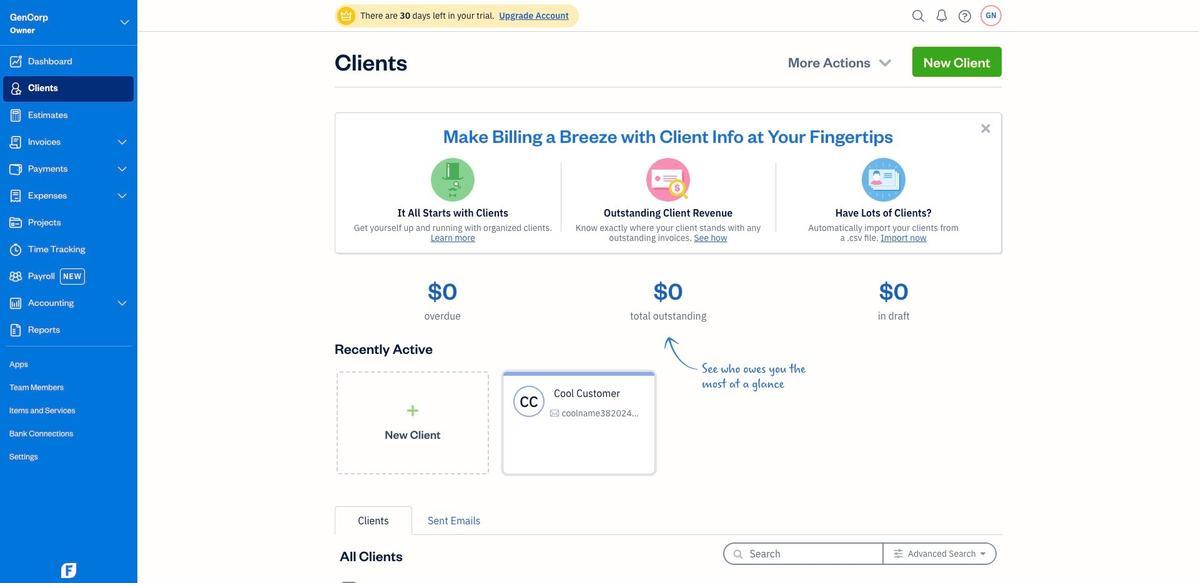 Task type: locate. For each thing, give the bounding box(es) containing it.
chevron large down image
[[119, 15, 131, 30], [117, 191, 128, 201]]

estimate image
[[8, 109, 23, 122]]

chevron large down image
[[117, 137, 128, 147], [117, 164, 128, 174], [117, 299, 128, 309]]

project image
[[8, 217, 23, 229]]

2 chevron large down image from the top
[[117, 164, 128, 174]]

main element
[[0, 0, 169, 584]]

have lots of clients? image
[[862, 158, 906, 202]]

chart image
[[8, 297, 23, 310]]

payment image
[[8, 163, 23, 176]]

report image
[[8, 324, 23, 337]]

1 chevron large down image from the top
[[117, 137, 128, 147]]

envelope image
[[550, 406, 560, 421]]

0 vertical spatial chevron large down image
[[117, 137, 128, 147]]

go to help image
[[956, 7, 976, 25]]

chevron large down image for invoice image
[[117, 137, 128, 147]]

invoice image
[[8, 136, 23, 149]]

expense image
[[8, 190, 23, 202]]

notifications image
[[932, 3, 952, 28]]

crown image
[[340, 9, 353, 22]]

0 vertical spatial chevron large down image
[[119, 15, 131, 30]]

2 vertical spatial chevron large down image
[[117, 299, 128, 309]]

3 chevron large down image from the top
[[117, 299, 128, 309]]

client image
[[8, 82, 23, 95]]

1 vertical spatial chevron large down image
[[117, 164, 128, 174]]



Task type: describe. For each thing, give the bounding box(es) containing it.
1 vertical spatial chevron large down image
[[117, 191, 128, 201]]

it all starts with clients image
[[431, 158, 475, 202]]

timer image
[[8, 244, 23, 256]]

plus image
[[406, 405, 420, 417]]

search image
[[909, 7, 929, 25]]

chevron large down image for chart image
[[117, 299, 128, 309]]

freshbooks image
[[59, 564, 79, 579]]

team image
[[8, 271, 23, 283]]

chevrondown image
[[877, 53, 894, 71]]

close image
[[979, 121, 994, 136]]

Search text field
[[750, 544, 863, 564]]

outstanding client revenue image
[[647, 158, 691, 202]]

chevron large down image for the payment image
[[117, 164, 128, 174]]

dashboard image
[[8, 56, 23, 68]]



Task type: vqa. For each thing, say whether or not it's contained in the screenshot.
Tara Schultz
no



